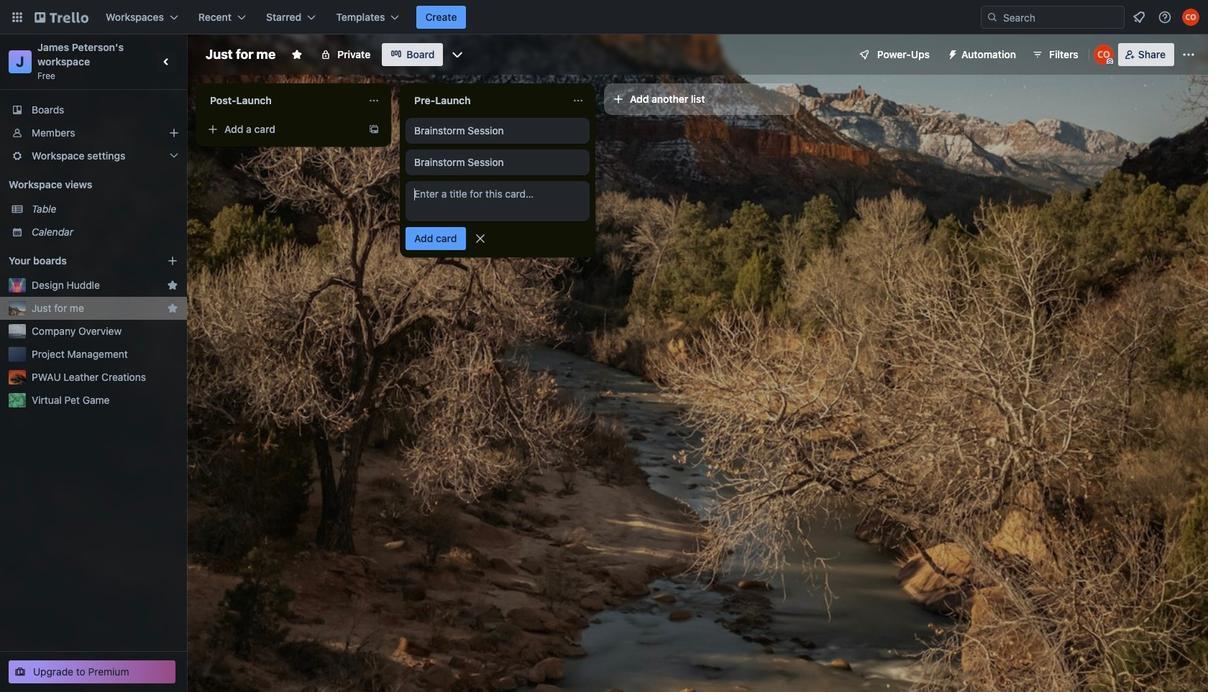 Task type: vqa. For each thing, say whether or not it's contained in the screenshot.
Add board image
yes



Task type: locate. For each thing, give the bounding box(es) containing it.
1 starred icon image from the top
[[167, 280, 178, 291]]

starred icon image
[[167, 280, 178, 291], [167, 303, 178, 314]]

add board image
[[167, 255, 178, 267]]

back to home image
[[35, 6, 88, 29]]

1 vertical spatial starred icon image
[[167, 303, 178, 314]]

Enter a title for this card… text field
[[406, 181, 590, 221]]

create from template… image
[[368, 124, 380, 135]]

None text field
[[201, 89, 362, 112], [406, 89, 567, 112], [201, 89, 362, 112], [406, 89, 567, 112]]

workspace navigation collapse icon image
[[157, 52, 177, 72]]

primary element
[[0, 0, 1208, 35]]

christina overa (christinaovera) image
[[1094, 45, 1114, 65]]

0 vertical spatial starred icon image
[[167, 280, 178, 291]]

star or unstar board image
[[291, 49, 303, 60]]

cancel image
[[473, 232, 487, 246]]

search image
[[987, 12, 998, 23]]

your boards with 6 items element
[[9, 252, 145, 270]]



Task type: describe. For each thing, give the bounding box(es) containing it.
Board name text field
[[198, 43, 283, 66]]

2 starred icon image from the top
[[167, 303, 178, 314]]

Search field
[[998, 7, 1124, 27]]

this member is an admin of this board. image
[[1106, 58, 1113, 65]]

open information menu image
[[1158, 10, 1172, 24]]

sm image
[[941, 43, 961, 63]]

0 notifications image
[[1130, 9, 1148, 26]]

customize views image
[[450, 47, 465, 62]]

christina overa (christinaovera) image
[[1182, 9, 1199, 26]]

show menu image
[[1181, 47, 1196, 62]]



